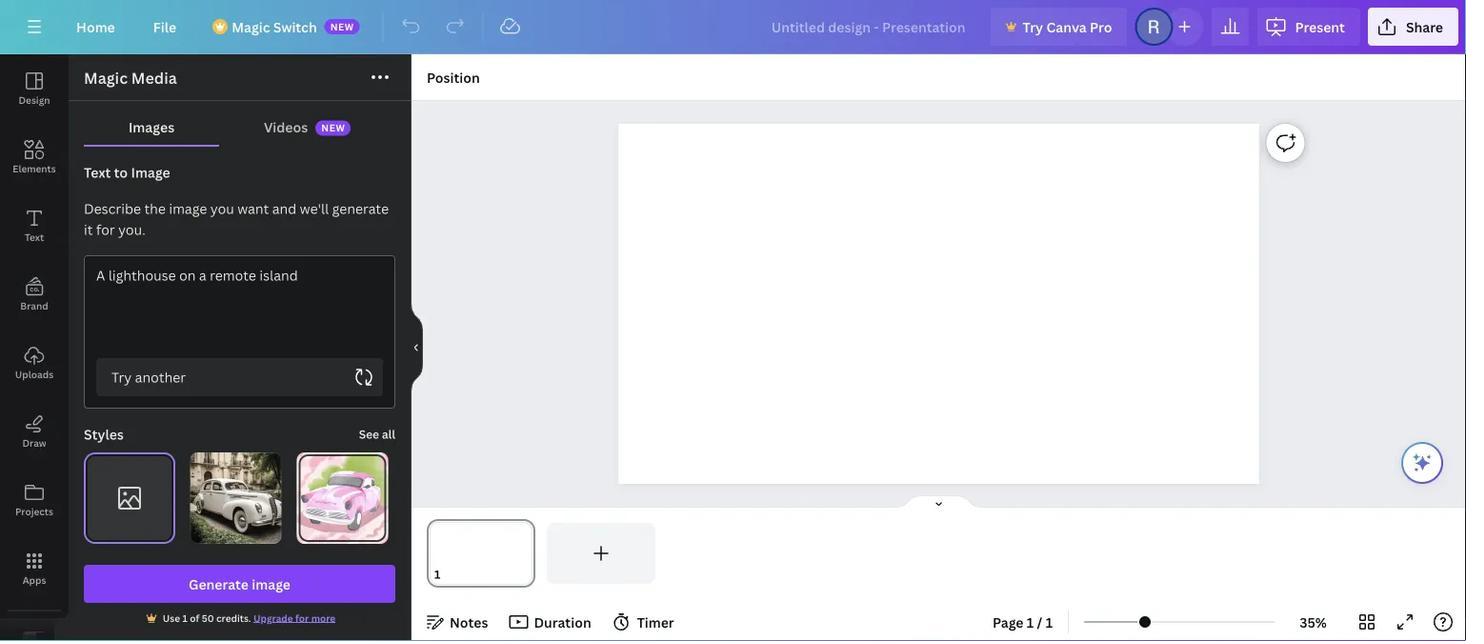 Task type: describe. For each thing, give the bounding box(es) containing it.
apps button
[[0, 535, 69, 603]]

magic for magic switch
[[232, 18, 270, 36]]

try another
[[111, 368, 186, 386]]

magic for magic media
[[84, 68, 128, 88]]

1 vertical spatial new
[[321, 122, 345, 135]]

page
[[993, 613, 1024, 631]]

page 1 / 1
[[993, 613, 1053, 631]]

apps
[[23, 574, 46, 587]]

see
[[359, 426, 379, 442]]

text for text to image
[[84, 163, 111, 182]]

see all button
[[359, 425, 395, 444]]

brand button
[[0, 260, 69, 329]]

for inside describe the image you want and we'll generate it for you.
[[96, 221, 115, 239]]

elements button
[[0, 123, 69, 192]]

main menu bar
[[0, 0, 1467, 54]]

home link
[[61, 8, 130, 46]]

Design title text field
[[756, 8, 983, 46]]

timer
[[637, 613, 674, 631]]

image
[[131, 163, 170, 182]]

text button
[[0, 192, 69, 260]]

we'll
[[300, 200, 329, 218]]

brand
[[20, 299, 48, 312]]

present button
[[1257, 8, 1361, 46]]

try canva pro button
[[991, 8, 1128, 46]]

all
[[382, 426, 395, 442]]

35% button
[[1283, 607, 1345, 638]]

hide pages image
[[893, 495, 985, 510]]

duration
[[534, 613, 591, 631]]

try canva pro
[[1023, 18, 1113, 36]]

notes
[[450, 613, 488, 631]]

magic switch
[[232, 18, 317, 36]]

to
[[114, 163, 128, 182]]

side panel tab list
[[0, 54, 69, 641]]

try for try canva pro
[[1023, 18, 1044, 36]]

credits.
[[216, 612, 251, 625]]

home
[[76, 18, 115, 36]]

the
[[144, 200, 166, 218]]

another
[[135, 368, 186, 386]]

text for text
[[25, 231, 44, 243]]

images button
[[84, 109, 219, 145]]

image inside describe the image you want and we'll generate it for you.
[[169, 200, 207, 218]]

35%
[[1300, 613, 1327, 631]]

more
[[311, 612, 336, 625]]

see all
[[359, 426, 395, 442]]

videos
[[264, 118, 308, 136]]



Task type: vqa. For each thing, say whether or not it's contained in the screenshot.
Try another
yes



Task type: locate. For each thing, give the bounding box(es) containing it.
canva
[[1047, 18, 1087, 36]]

try another button
[[96, 358, 383, 396]]

image inside generate image "button"
[[252, 575, 291, 593]]

magic media
[[84, 68, 177, 88]]

new
[[330, 20, 354, 33], [321, 122, 345, 135]]

generate
[[332, 200, 389, 218]]

0 vertical spatial image
[[169, 200, 207, 218]]

1 vertical spatial try
[[111, 368, 132, 386]]

0 horizontal spatial 1
[[182, 612, 188, 625]]

2 horizontal spatial group
[[297, 453, 388, 573]]

new right videos
[[321, 122, 345, 135]]

share
[[1406, 18, 1444, 36]]

1 group from the left
[[84, 453, 175, 573]]

1 left of
[[182, 612, 188, 625]]

present
[[1295, 18, 1345, 36]]

1 for /
[[1027, 613, 1034, 631]]

design
[[19, 93, 50, 106]]

1 right /
[[1046, 613, 1053, 631]]

text to image
[[84, 163, 170, 182]]

50
[[202, 612, 214, 625]]

1 horizontal spatial image
[[252, 575, 291, 593]]

2 group from the left
[[190, 453, 282, 573]]

0 horizontal spatial try
[[111, 368, 132, 386]]

of
[[190, 612, 199, 625]]

1 left /
[[1027, 613, 1034, 631]]

try inside main menu bar
[[1023, 18, 1044, 36]]

pro
[[1090, 18, 1113, 36]]

describe
[[84, 200, 141, 218]]

0 vertical spatial for
[[96, 221, 115, 239]]

1 horizontal spatial text
[[84, 163, 111, 182]]

1 horizontal spatial try
[[1023, 18, 1044, 36]]

Describe the image you want and we'll generate it for you. text field
[[85, 256, 395, 358]]

duration button
[[504, 607, 599, 638]]

text inside button
[[25, 231, 44, 243]]

image right the
[[169, 200, 207, 218]]

share button
[[1368, 8, 1459, 46]]

group down styles
[[84, 453, 175, 573]]

for right it
[[96, 221, 115, 239]]

page 1 image
[[427, 523, 535, 584]]

1 vertical spatial for
[[295, 612, 309, 625]]

text left it
[[25, 231, 44, 243]]

it
[[84, 221, 93, 239]]

1 vertical spatial magic
[[84, 68, 128, 88]]

try left canva
[[1023, 18, 1044, 36]]

projects button
[[0, 466, 69, 535]]

generate image
[[189, 575, 291, 593]]

image up 'upgrade'
[[252, 575, 291, 593]]

media
[[131, 68, 177, 88]]

image
[[169, 200, 207, 218], [252, 575, 291, 593]]

magic
[[232, 18, 270, 36], [84, 68, 128, 88]]

magic left switch
[[232, 18, 270, 36]]

group down see
[[297, 453, 388, 573]]

magic media image
[[0, 618, 69, 641]]

want
[[238, 200, 269, 218]]

new inside main menu bar
[[330, 20, 354, 33]]

images
[[129, 118, 175, 136]]

0 horizontal spatial text
[[25, 231, 44, 243]]

try
[[1023, 18, 1044, 36], [111, 368, 132, 386]]

/
[[1037, 613, 1043, 631]]

switch
[[273, 18, 317, 36]]

file
[[153, 18, 176, 36]]

position
[[427, 68, 480, 86]]

1 vertical spatial text
[[25, 231, 44, 243]]

1 for of
[[182, 612, 188, 625]]

magic inside main menu bar
[[232, 18, 270, 36]]

0 horizontal spatial image
[[169, 200, 207, 218]]

styles
[[84, 425, 124, 444]]

you
[[210, 200, 234, 218]]

elements
[[13, 162, 56, 175]]

notes button
[[419, 607, 496, 638]]

1 horizontal spatial group
[[190, 453, 282, 573]]

3 group from the left
[[297, 453, 388, 573]]

text
[[84, 163, 111, 182], [25, 231, 44, 243]]

generate
[[189, 575, 249, 593]]

0 vertical spatial text
[[84, 163, 111, 182]]

magic left the media
[[84, 68, 128, 88]]

0 horizontal spatial group
[[84, 453, 175, 573]]

1 vertical spatial image
[[252, 575, 291, 593]]

0 vertical spatial magic
[[232, 18, 270, 36]]

canva assistant image
[[1411, 452, 1434, 475]]

file button
[[138, 8, 192, 46]]

group
[[84, 453, 175, 573], [190, 453, 282, 573], [297, 453, 388, 573]]

1 horizontal spatial for
[[295, 612, 309, 625]]

0 horizontal spatial magic
[[84, 68, 128, 88]]

generate image button
[[84, 565, 395, 603]]

uploads
[[15, 368, 54, 381]]

uploads button
[[0, 329, 69, 397]]

and
[[272, 200, 297, 218]]

describe the image you want and we'll generate it for you.
[[84, 200, 389, 239]]

use 1 of 50 credits. upgrade for more
[[163, 612, 336, 625]]

you.
[[118, 221, 146, 239]]

2 horizontal spatial 1
[[1046, 613, 1053, 631]]

0 vertical spatial new
[[330, 20, 354, 33]]

draw button
[[0, 397, 69, 466]]

for
[[96, 221, 115, 239], [295, 612, 309, 625]]

draw
[[22, 436, 46, 449]]

position button
[[419, 62, 488, 92]]

0 vertical spatial try
[[1023, 18, 1044, 36]]

for left more
[[295, 612, 309, 625]]

try for try another
[[111, 368, 132, 386]]

timer button
[[607, 607, 682, 638]]

group up generate image
[[190, 453, 282, 573]]

1
[[182, 612, 188, 625], [1027, 613, 1034, 631], [1046, 613, 1053, 631]]

upgrade for more link
[[253, 612, 336, 625]]

text left "to"
[[84, 163, 111, 182]]

new right switch
[[330, 20, 354, 33]]

hide image
[[411, 302, 423, 394]]

1 horizontal spatial magic
[[232, 18, 270, 36]]

projects
[[15, 505, 53, 518]]

try left another
[[111, 368, 132, 386]]

use
[[163, 612, 180, 625]]

design button
[[0, 54, 69, 123]]

1 horizontal spatial 1
[[1027, 613, 1034, 631]]

0 horizontal spatial for
[[96, 221, 115, 239]]

upgrade
[[253, 612, 293, 625]]



